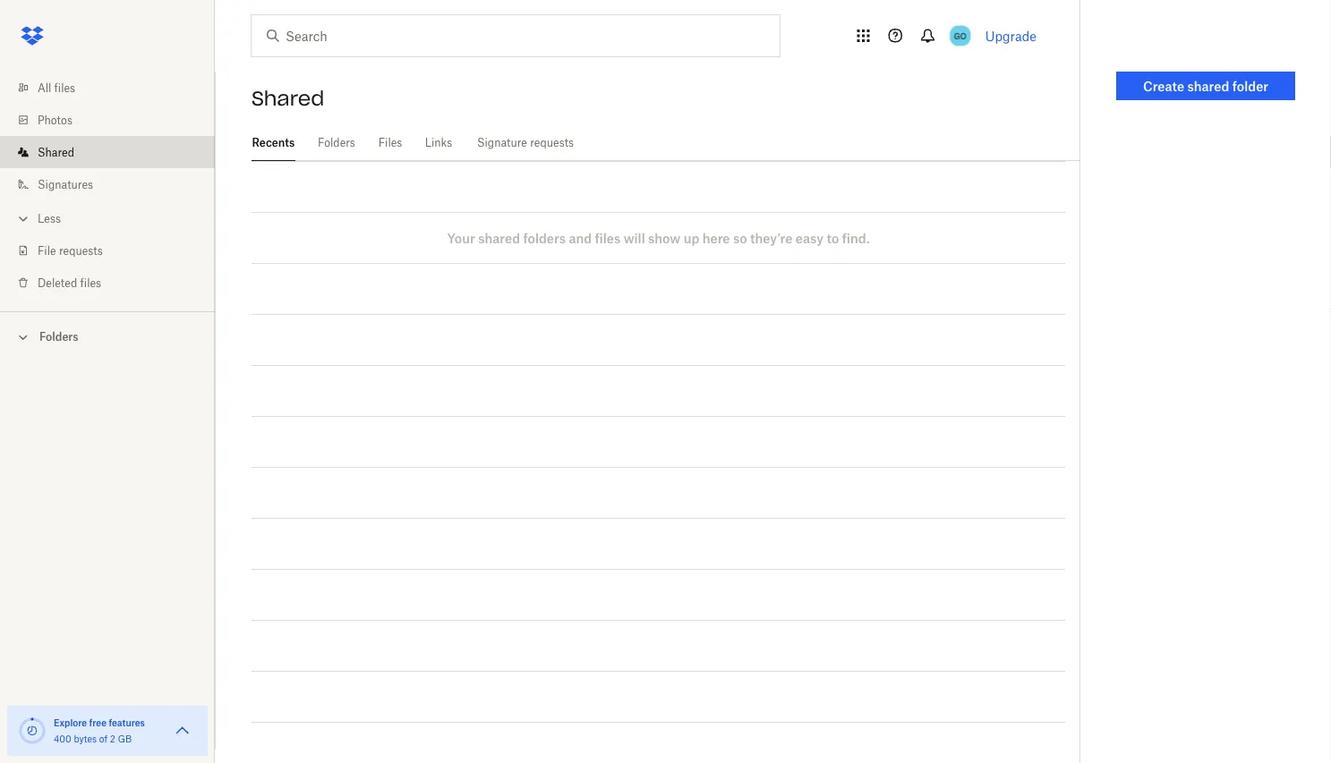 Task type: locate. For each thing, give the bounding box(es) containing it.
0 horizontal spatial requests
[[59, 244, 103, 257]]

free
[[89, 718, 107, 729]]

requests
[[530, 136, 574, 150], [59, 244, 103, 257]]

0 horizontal spatial folders
[[39, 330, 78, 344]]

requests right file
[[59, 244, 103, 257]]

requests right signature
[[530, 136, 574, 150]]

tab list containing recents
[[252, 125, 1080, 161]]

signature requests
[[477, 136, 574, 150]]

files link
[[378, 125, 403, 158]]

0 vertical spatial requests
[[530, 136, 574, 150]]

1 horizontal spatial requests
[[530, 136, 574, 150]]

requests for file requests
[[59, 244, 103, 257]]

photos
[[38, 113, 73, 127]]

less image
[[14, 210, 32, 228]]

create
[[1143, 78, 1185, 94]]

to
[[827, 231, 839, 246]]

file requests
[[38, 244, 103, 257]]

folders
[[318, 136, 355, 150], [39, 330, 78, 344]]

signature requests link
[[475, 125, 577, 158]]

0 horizontal spatial files
[[54, 81, 75, 94]]

deleted
[[38, 276, 77, 290]]

links link
[[424, 125, 453, 158]]

all files
[[38, 81, 75, 94]]

2 vertical spatial files
[[80, 276, 101, 290]]

0 horizontal spatial shared
[[478, 231, 520, 246]]

shared inside shared list item
[[38, 146, 74, 159]]

shared right 'your'
[[478, 231, 520, 246]]

2
[[110, 734, 115, 745]]

shared up recents link
[[252, 86, 325, 111]]

recents link
[[252, 125, 295, 158]]

requests inside file requests link
[[59, 244, 103, 257]]

signature
[[477, 136, 527, 150]]

folders
[[523, 231, 566, 246]]

links
[[425, 136, 453, 150]]

go
[[954, 30, 967, 41]]

bytes
[[74, 734, 97, 745]]

1 vertical spatial folders
[[39, 330, 78, 344]]

file requests link
[[14, 235, 215, 267]]

dropbox image
[[14, 18, 50, 54]]

so
[[733, 231, 747, 246]]

explore free features 400 bytes of 2 gb
[[54, 718, 145, 745]]

recents
[[252, 136, 295, 150]]

list
[[0, 61, 215, 312]]

they're
[[750, 231, 793, 246]]

0 horizontal spatial shared
[[38, 146, 74, 159]]

your shared folders and files will show up here so they're easy to find.
[[447, 231, 870, 246]]

0 vertical spatial folders
[[318, 136, 355, 150]]

shared link
[[14, 136, 215, 168]]

here
[[703, 231, 730, 246]]

all
[[38, 81, 51, 94]]

1 vertical spatial requests
[[59, 244, 103, 257]]

shared down photos
[[38, 146, 74, 159]]

requests inside signature requests link
[[530, 136, 574, 150]]

files for deleted files
[[80, 276, 101, 290]]

files
[[379, 136, 402, 150]]

shared
[[1188, 78, 1230, 94], [478, 231, 520, 246]]

shared inside button
[[1188, 78, 1230, 94]]

files left will
[[595, 231, 621, 246]]

deleted files link
[[14, 267, 215, 299]]

files right deleted
[[80, 276, 101, 290]]

1 horizontal spatial files
[[80, 276, 101, 290]]

list containing all files
[[0, 61, 215, 312]]

files for all files
[[54, 81, 75, 94]]

1 horizontal spatial shared
[[252, 86, 325, 111]]

shared left folder
[[1188, 78, 1230, 94]]

show
[[648, 231, 681, 246]]

shared
[[252, 86, 325, 111], [38, 146, 74, 159]]

folders button
[[0, 323, 215, 350]]

create shared folder
[[1143, 78, 1269, 94]]

1 vertical spatial shared
[[478, 231, 520, 246]]

shared for create
[[1188, 78, 1230, 94]]

upgrade
[[986, 28, 1037, 43]]

2 horizontal spatial files
[[595, 231, 621, 246]]

0 vertical spatial files
[[54, 81, 75, 94]]

folders left "files"
[[318, 136, 355, 150]]

files right all
[[54, 81, 75, 94]]

1 horizontal spatial folders
[[318, 136, 355, 150]]

folders down deleted
[[39, 330, 78, 344]]

files
[[54, 81, 75, 94], [595, 231, 621, 246], [80, 276, 101, 290]]

all files link
[[14, 72, 215, 104]]

0 vertical spatial shared
[[1188, 78, 1230, 94]]

1 vertical spatial shared
[[38, 146, 74, 159]]

folders link
[[317, 125, 356, 158]]

tab list
[[252, 125, 1080, 161]]

1 horizontal spatial shared
[[1188, 78, 1230, 94]]



Task type: vqa. For each thing, say whether or not it's contained in the screenshot.
"To"
yes



Task type: describe. For each thing, give the bounding box(es) containing it.
signatures link
[[14, 168, 215, 201]]

your
[[447, 231, 475, 246]]

0 vertical spatial shared
[[252, 86, 325, 111]]

shared list item
[[0, 136, 215, 168]]

gb
[[118, 734, 132, 745]]

features
[[109, 718, 145, 729]]

will
[[624, 231, 645, 246]]

signatures
[[38, 178, 93, 191]]

explore
[[54, 718, 87, 729]]

and
[[569, 231, 592, 246]]

find.
[[842, 231, 870, 246]]

file
[[38, 244, 56, 257]]

requests for signature requests
[[530, 136, 574, 150]]

go button
[[946, 21, 975, 50]]

400
[[54, 734, 71, 745]]

quota usage element
[[18, 717, 47, 746]]

deleted files
[[38, 276, 101, 290]]

Search in folder "Dropbox" text field
[[286, 26, 743, 46]]

folders inside folders "button"
[[39, 330, 78, 344]]

folders inside folders link
[[318, 136, 355, 150]]

create shared folder button
[[1117, 72, 1296, 100]]

shared for your
[[478, 231, 520, 246]]

less
[[38, 212, 61, 225]]

of
[[99, 734, 108, 745]]

up
[[684, 231, 700, 246]]

upgrade link
[[986, 28, 1037, 43]]

folder
[[1233, 78, 1269, 94]]

easy
[[796, 231, 824, 246]]

photos link
[[14, 104, 215, 136]]

1 vertical spatial files
[[595, 231, 621, 246]]



